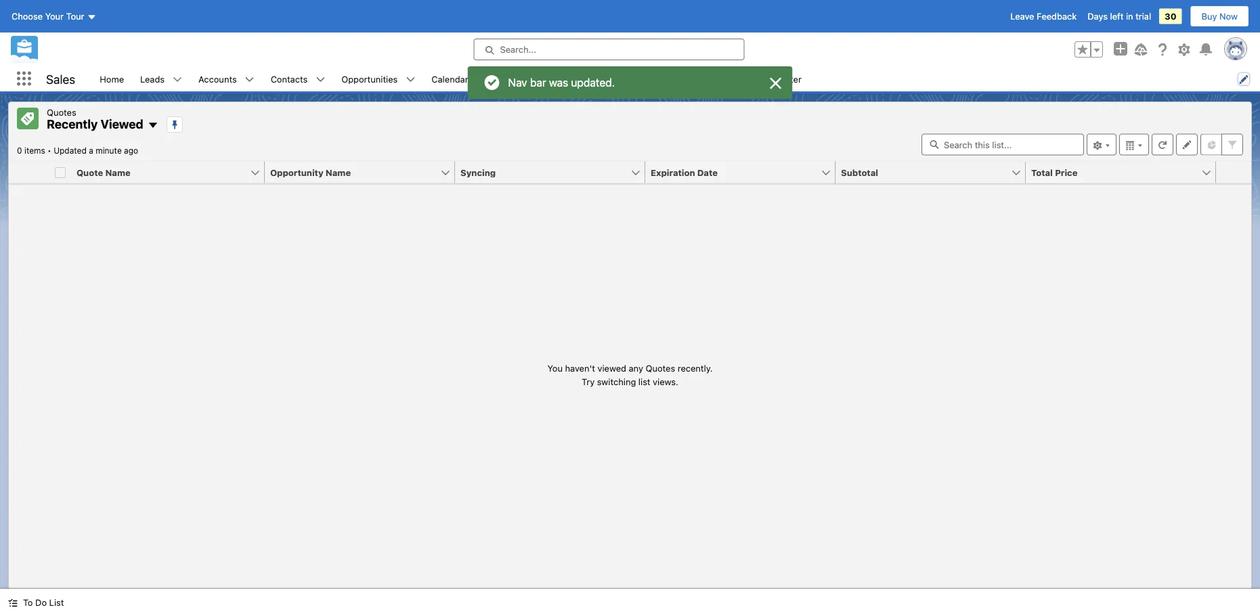 Task type: vqa. For each thing, say whether or not it's contained in the screenshot.
text default icon inside the To Do List button
yes



Task type: describe. For each thing, give the bounding box(es) containing it.
leave
[[1010, 11, 1034, 21]]

was
[[549, 76, 568, 89]]

leads link
[[132, 66, 173, 91]]

updated.
[[571, 76, 615, 89]]

contacts link
[[262, 66, 316, 91]]

buy now button
[[1190, 5, 1249, 27]]

quotes image
[[17, 108, 39, 129]]

syncing button
[[455, 161, 630, 183]]

expiration
[[651, 167, 695, 177]]

choose your tour button
[[11, 5, 97, 27]]

you
[[547, 363, 563, 373]]

you haven't viewed any quotes recently. try switching list views.
[[547, 363, 713, 386]]

updated
[[54, 146, 87, 155]]

large image
[[767, 75, 784, 91]]

chatter link
[[763, 66, 810, 91]]

to do list
[[23, 598, 64, 608]]

dashboards
[[558, 74, 608, 84]]

expiration date
[[651, 167, 718, 177]]

nav bar was updated.
[[508, 76, 615, 89]]

calendar list item
[[423, 66, 494, 91]]

total price
[[1031, 167, 1078, 177]]

viewed
[[598, 363, 626, 373]]

viewed
[[101, 117, 143, 131]]

now
[[1220, 11, 1238, 21]]

home
[[100, 74, 124, 84]]

switching
[[597, 376, 636, 386]]

haven't
[[565, 363, 595, 373]]

choose
[[12, 11, 43, 21]]

opportunity name
[[270, 167, 351, 177]]

opportunity
[[270, 167, 323, 177]]

do
[[35, 598, 47, 608]]

list
[[638, 376, 650, 386]]

name for quote name
[[105, 167, 131, 177]]

reports link
[[633, 66, 682, 91]]

quotes inside you haven't viewed any quotes recently. try switching list views.
[[646, 363, 675, 373]]

any
[[629, 363, 643, 373]]

contacts list item
[[262, 66, 333, 91]]

nav
[[508, 76, 527, 89]]

accounts link
[[190, 66, 245, 91]]

text default image for accounts
[[245, 75, 254, 84]]

reports
[[642, 74, 674, 84]]

sales
[[46, 72, 75, 86]]

search...
[[500, 44, 536, 55]]

dashboards list item
[[550, 66, 633, 91]]

recently
[[47, 117, 98, 131]]

opportunity name button
[[265, 161, 440, 183]]

opportunities
[[341, 74, 398, 84]]

your
[[45, 11, 64, 21]]

success alert dialog
[[468, 66, 793, 99]]

quote name
[[77, 167, 131, 177]]

quote name element
[[71, 161, 273, 184]]

in
[[1126, 11, 1133, 21]]

none search field inside 'recently viewed|quotes|list view' element
[[922, 134, 1084, 155]]

date
[[697, 167, 718, 177]]

left
[[1110, 11, 1124, 21]]

tour
[[66, 11, 84, 21]]

•
[[47, 146, 51, 155]]

accounts list item
[[190, 66, 262, 91]]

quotes inside list item
[[707, 74, 737, 84]]

expiration date element
[[645, 161, 844, 184]]

text default image for leads
[[173, 75, 182, 84]]

views.
[[653, 376, 678, 386]]

reports list item
[[633, 66, 699, 91]]

buy now
[[1202, 11, 1238, 21]]

forecasts
[[502, 74, 542, 84]]

leads
[[140, 74, 165, 84]]

days
[[1088, 11, 1108, 21]]

days left in trial
[[1088, 11, 1151, 21]]

Search Recently Viewed list view. search field
[[922, 134, 1084, 155]]

a
[[89, 146, 93, 155]]

opportunities link
[[333, 66, 406, 91]]

try
[[582, 376, 595, 386]]

accounts
[[198, 74, 237, 84]]

30
[[1165, 11, 1176, 21]]

leave feedback link
[[1010, 11, 1077, 21]]

contacts
[[271, 74, 308, 84]]

subtotal element
[[836, 161, 1034, 184]]

name for opportunity name
[[326, 167, 351, 177]]

opportunities list item
[[333, 66, 423, 91]]

quote name button
[[71, 161, 250, 183]]



Task type: locate. For each thing, give the bounding box(es) containing it.
bar
[[530, 76, 546, 89]]

text default image inside 'recently viewed|quotes|list view' element
[[147, 120, 158, 131]]

name
[[105, 167, 131, 177], [326, 167, 351, 177]]

recently viewed
[[47, 117, 143, 131]]

calendar link
[[423, 66, 476, 91]]

choose your tour
[[12, 11, 84, 21]]

search... button
[[474, 39, 744, 60]]

2 vertical spatial quotes
[[646, 363, 675, 373]]

2 name from the left
[[326, 167, 351, 177]]

None search field
[[922, 134, 1084, 155]]

action element
[[1216, 161, 1251, 184]]

name down 'minute'
[[105, 167, 131, 177]]

to
[[23, 598, 33, 608]]

text default image for contacts
[[316, 75, 325, 84]]

name inside button
[[105, 167, 131, 177]]

2 horizontal spatial quotes
[[707, 74, 737, 84]]

0 horizontal spatial quotes
[[47, 107, 76, 117]]

buy
[[1202, 11, 1217, 21]]

quotes list item
[[699, 66, 763, 91]]

1 vertical spatial quotes
[[47, 107, 76, 117]]

list
[[92, 66, 1260, 91]]

item number image
[[9, 161, 49, 183]]

item number element
[[9, 161, 49, 184]]

chatter
[[771, 74, 802, 84]]

trial
[[1136, 11, 1151, 21]]

0 vertical spatial quotes
[[707, 74, 737, 84]]

home link
[[92, 66, 132, 91]]

minute
[[96, 146, 122, 155]]

text default image
[[406, 75, 415, 84]]

calendar
[[432, 74, 468, 84]]

text default image inside leads list item
[[173, 75, 182, 84]]

total price button
[[1026, 161, 1201, 183]]

text default image right accounts
[[245, 75, 254, 84]]

text default image right leads
[[173, 75, 182, 84]]

ago
[[124, 146, 138, 155]]

syncing element
[[455, 161, 653, 184]]

1 name from the left
[[105, 167, 131, 177]]

action image
[[1216, 161, 1251, 183]]

status containing you haven't viewed any quotes recently.
[[547, 362, 713, 388]]

subtotal
[[841, 167, 878, 177]]

total
[[1031, 167, 1053, 177]]

leave feedback
[[1010, 11, 1077, 21]]

syncing
[[460, 167, 496, 177]]

text default image right contacts
[[316, 75, 325, 84]]

leads list item
[[132, 66, 190, 91]]

text default image inside to do list button
[[8, 598, 18, 608]]

status inside 'recently viewed|quotes|list view' element
[[547, 362, 713, 388]]

0
[[17, 146, 22, 155]]

recently.
[[678, 363, 713, 373]]

status
[[547, 362, 713, 388]]

items
[[24, 146, 45, 155]]

price
[[1055, 167, 1078, 177]]

1 horizontal spatial name
[[326, 167, 351, 177]]

0 horizontal spatial name
[[105, 167, 131, 177]]

dashboards link
[[550, 66, 616, 91]]

text default image left to
[[8, 598, 18, 608]]

total price element
[[1026, 161, 1224, 184]]

opportunity name element
[[265, 161, 463, 184]]

recently viewed status
[[17, 146, 54, 155]]

cell inside 'recently viewed|quotes|list view' element
[[49, 161, 71, 184]]

text default image inside 'contacts' list item
[[316, 75, 325, 84]]

expiration date button
[[645, 161, 821, 183]]

quotes down "sales"
[[47, 107, 76, 117]]

1 horizontal spatial quotes
[[646, 363, 675, 373]]

quotes link
[[699, 66, 745, 91]]

name inside 'button'
[[326, 167, 351, 177]]

text default image
[[173, 75, 182, 84], [245, 75, 254, 84], [316, 75, 325, 84], [147, 120, 158, 131], [8, 598, 18, 608]]

subtotal button
[[836, 161, 1011, 183]]

text default image right viewed
[[147, 120, 158, 131]]

quotes up the views.
[[646, 363, 675, 373]]

quotes left large icon in the right top of the page
[[707, 74, 737, 84]]

list
[[49, 598, 64, 608]]

text default image inside accounts list item
[[245, 75, 254, 84]]

quotes
[[707, 74, 737, 84], [47, 107, 76, 117], [646, 363, 675, 373]]

to do list button
[[0, 589, 72, 616]]

name right "opportunity"
[[326, 167, 351, 177]]

cell
[[49, 161, 71, 184]]

quote
[[77, 167, 103, 177]]

forecasts link
[[494, 66, 550, 91]]

list containing home
[[92, 66, 1260, 91]]

0 items • updated a minute ago
[[17, 146, 138, 155]]

feedback
[[1037, 11, 1077, 21]]

group
[[1075, 41, 1103, 58]]

recently viewed|quotes|list view element
[[8, 102, 1252, 589]]



